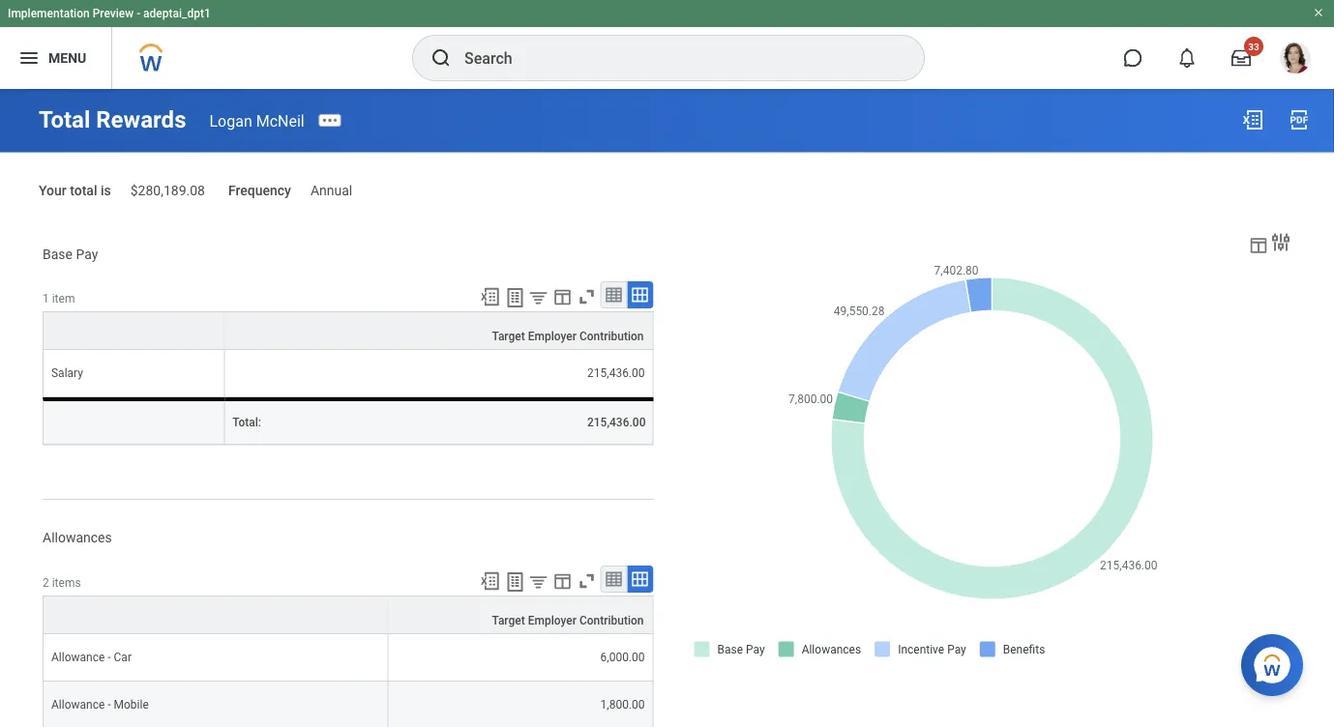 Task type: vqa. For each thing, say whether or not it's contained in the screenshot.
the bottom inbox image
no



Task type: locate. For each thing, give the bounding box(es) containing it.
allowance left car
[[51, 651, 105, 665]]

4 row from the top
[[43, 682, 654, 728]]

target employer contribution for base pay
[[492, 330, 644, 344]]

0 vertical spatial expand table image
[[630, 285, 650, 305]]

select to filter grid data image
[[528, 287, 549, 308]]

2 allowance from the top
[[51, 699, 105, 712]]

1 vertical spatial employer
[[528, 614, 577, 628]]

pay
[[76, 246, 98, 262]]

total
[[70, 182, 97, 198]]

export to worksheets image left select to filter grid data image
[[504, 286, 527, 310]]

0 vertical spatial target
[[492, 330, 525, 344]]

1 target from the top
[[492, 330, 525, 344]]

view printable version (pdf) image
[[1288, 108, 1311, 132]]

0 vertical spatial target employer contribution row
[[43, 312, 654, 350]]

1 horizontal spatial export to excel image
[[1241, 108, 1264, 132]]

base pay
[[43, 246, 98, 262]]

target employer contribution row for base pay
[[43, 312, 654, 350]]

total rewards main content
[[0, 89, 1334, 728]]

0 vertical spatial export to worksheets image
[[504, 286, 527, 310]]

contribution up 6,000.00
[[579, 614, 644, 628]]

configure and view chart data image
[[1248, 234, 1269, 256]]

2 click to view/edit grid preferences image from the top
[[552, 571, 573, 592]]

implementation
[[8, 7, 90, 20]]

employer down select to filter grid data icon
[[528, 614, 577, 628]]

0 vertical spatial employer
[[528, 330, 577, 344]]

0 vertical spatial 215,436.00
[[587, 367, 645, 380]]

1 vertical spatial toolbar
[[471, 566, 654, 596]]

preview
[[93, 7, 134, 20]]

- right preview
[[137, 7, 140, 20]]

select to filter grid data image
[[528, 572, 549, 592]]

items
[[52, 577, 81, 590]]

2 employer from the top
[[528, 614, 577, 628]]

expand table image for allowances
[[630, 570, 650, 589]]

logan mcneil
[[209, 112, 304, 130]]

0 vertical spatial target employer contribution button
[[225, 313, 653, 349]]

contribution
[[579, 330, 644, 344], [579, 614, 644, 628]]

logan
[[209, 112, 252, 130]]

- left car
[[108, 651, 111, 665]]

fullscreen image
[[576, 286, 597, 308]]

1 vertical spatial expand table image
[[630, 570, 650, 589]]

row containing total:
[[43, 398, 654, 445]]

table image
[[604, 570, 624, 589]]

2 contribution from the top
[[579, 614, 644, 628]]

allowance
[[51, 651, 105, 665], [51, 699, 105, 712]]

employer
[[528, 330, 577, 344], [528, 614, 577, 628]]

0 vertical spatial click to view/edit grid preferences image
[[552, 286, 573, 308]]

export to excel image left view printable version (pdf) icon
[[1241, 108, 1264, 132]]

mobile
[[114, 699, 149, 712]]

click to view/edit grid preferences image left fullscreen image
[[552, 286, 573, 308]]

2 export to worksheets image from the top
[[504, 571, 527, 594]]

0 vertical spatial contribution
[[579, 330, 644, 344]]

toolbar
[[471, 282, 654, 312], [471, 566, 654, 596]]

2 target employer contribution row from the top
[[43, 596, 654, 635]]

row
[[43, 350, 654, 398], [43, 398, 654, 445], [43, 635, 654, 682], [43, 682, 654, 728]]

justify image
[[17, 46, 41, 70]]

1 vertical spatial target employer contribution row
[[43, 596, 654, 635]]

1 target employer contribution row from the top
[[43, 312, 654, 350]]

1 vertical spatial contribution
[[579, 614, 644, 628]]

target for allowances
[[492, 614, 525, 628]]

export to worksheets image left select to filter grid data icon
[[504, 571, 527, 594]]

allowance for allowance - mobile
[[51, 699, 105, 712]]

2 expand table image from the top
[[630, 570, 650, 589]]

row containing allowance - car
[[43, 635, 654, 682]]

table image
[[604, 285, 624, 305]]

target employer contribution down fullscreen icon
[[492, 614, 644, 628]]

implementation preview -   adeptai_dpt1
[[8, 7, 211, 20]]

6,000.00
[[600, 651, 645, 665]]

1 export to worksheets image from the top
[[504, 286, 527, 310]]

export to excel image
[[479, 286, 501, 308]]

1 toolbar from the top
[[471, 282, 654, 312]]

notifications large image
[[1177, 48, 1197, 68]]

-
[[137, 7, 140, 20], [108, 651, 111, 665], [108, 699, 111, 712]]

contribution for allowances
[[579, 614, 644, 628]]

3 row from the top
[[43, 635, 654, 682]]

export to worksheets image for allowances
[[504, 571, 527, 594]]

click to view/edit grid preferences image left fullscreen icon
[[552, 571, 573, 592]]

menu banner
[[0, 0, 1334, 89]]

target employer contribution down fullscreen image
[[492, 330, 644, 344]]

1 vertical spatial export to worksheets image
[[504, 571, 527, 594]]

0 vertical spatial toolbar
[[471, 282, 654, 312]]

2 toolbar from the top
[[471, 566, 654, 596]]

1 row from the top
[[43, 350, 654, 398]]

0 vertical spatial export to excel image
[[1241, 108, 1264, 132]]

target employer contribution
[[492, 330, 644, 344], [492, 614, 644, 628]]

your total is element
[[130, 171, 205, 200]]

1 click to view/edit grid preferences image from the top
[[552, 286, 573, 308]]

0 vertical spatial -
[[137, 7, 140, 20]]

menu button
[[0, 27, 111, 89]]

1 contribution from the top
[[579, 330, 644, 344]]

1 vertical spatial target
[[492, 614, 525, 628]]

- left mobile
[[108, 699, 111, 712]]

1 expand table image from the top
[[630, 285, 650, 305]]

row containing salary
[[43, 350, 654, 398]]

target employer contribution button down export to excel icon
[[225, 313, 653, 349]]

export to excel image left select to filter grid data icon
[[479, 571, 501, 592]]

target employer contribution button for allowances
[[389, 597, 653, 634]]

1 employer from the top
[[528, 330, 577, 344]]

adeptai_dpt1
[[143, 7, 211, 20]]

click to view/edit grid preferences image
[[552, 286, 573, 308], [552, 571, 573, 592]]

1 vertical spatial target employer contribution button
[[389, 597, 653, 634]]

employer down select to filter grid data image
[[528, 330, 577, 344]]

1 vertical spatial allowance
[[51, 699, 105, 712]]

target employer contribution button
[[225, 313, 653, 349], [389, 597, 653, 634]]

expand table image right table icon
[[630, 285, 650, 305]]

expand table image right table image
[[630, 570, 650, 589]]

1 vertical spatial 215,436.00
[[587, 416, 646, 430]]

cell
[[43, 398, 225, 445]]

1 vertical spatial -
[[108, 651, 111, 665]]

1 target employer contribution from the top
[[492, 330, 644, 344]]

0 vertical spatial target employer contribution
[[492, 330, 644, 344]]

is
[[101, 182, 111, 198]]

1 allowance from the top
[[51, 651, 105, 665]]

export to worksheets image
[[504, 286, 527, 310], [504, 571, 527, 594]]

export to excel image
[[1241, 108, 1264, 132], [479, 571, 501, 592]]

configure and view chart data image
[[1269, 231, 1293, 254]]

0 horizontal spatial export to excel image
[[479, 571, 501, 592]]

target employer contribution for allowances
[[492, 614, 644, 628]]

employer for base pay
[[528, 330, 577, 344]]

2 row from the top
[[43, 398, 654, 445]]

target
[[492, 330, 525, 344], [492, 614, 525, 628]]

target employer contribution row
[[43, 312, 654, 350], [43, 596, 654, 635]]

row containing allowance - mobile
[[43, 682, 654, 728]]

inbox large image
[[1232, 48, 1251, 68]]

allowance down allowance - car at bottom
[[51, 699, 105, 712]]

1 vertical spatial click to view/edit grid preferences image
[[552, 571, 573, 592]]

- inside the menu banner
[[137, 7, 140, 20]]

target employer contribution button down select to filter grid data icon
[[389, 597, 653, 634]]

1 vertical spatial target employer contribution
[[492, 614, 644, 628]]

2
[[43, 577, 49, 590]]

target employer contribution button for base pay
[[225, 313, 653, 349]]

0 vertical spatial allowance
[[51, 651, 105, 665]]

contribution down table icon
[[579, 330, 644, 344]]

215,436.00
[[587, 367, 645, 380], [587, 416, 646, 430]]

expand table image
[[630, 285, 650, 305], [630, 570, 650, 589]]

annual
[[311, 182, 352, 198]]

2 target employer contribution from the top
[[492, 614, 644, 628]]

2 vertical spatial -
[[108, 699, 111, 712]]

mcneil
[[256, 112, 304, 130]]

2 target from the top
[[492, 614, 525, 628]]

profile logan mcneil image
[[1280, 43, 1311, 77]]



Task type: describe. For each thing, give the bounding box(es) containing it.
target employer contribution row for allowances
[[43, 596, 654, 635]]

item
[[52, 292, 75, 306]]

total
[[39, 106, 90, 134]]

cell inside total rewards main content
[[43, 398, 225, 445]]

expand table image for base pay
[[630, 285, 650, 305]]

- for car
[[108, 651, 111, 665]]

1 vertical spatial export to excel image
[[479, 571, 501, 592]]

close environment banner image
[[1313, 7, 1324, 18]]

search image
[[430, 46, 453, 70]]

toolbar for base pay
[[471, 282, 654, 312]]

frequency
[[228, 182, 291, 198]]

allowance for allowance - car
[[51, 651, 105, 665]]

total rewards
[[39, 106, 186, 134]]

215,436.00 for salary
[[587, 367, 645, 380]]

click to view/edit grid preferences image for allowances
[[552, 571, 573, 592]]

1 item
[[43, 292, 75, 306]]

1,800.00
[[600, 699, 645, 712]]

logan mcneil link
[[209, 112, 304, 130]]

allowance - car
[[51, 651, 132, 665]]

total:
[[233, 416, 261, 430]]

33 button
[[1220, 37, 1264, 79]]

salary
[[51, 367, 83, 380]]

$280,189.08
[[130, 182, 205, 198]]

rewards
[[96, 106, 186, 134]]

1
[[43, 292, 49, 306]]

base
[[43, 246, 73, 262]]

33
[[1248, 41, 1259, 52]]

fullscreen image
[[576, 571, 597, 592]]

target for base pay
[[492, 330, 525, 344]]

toolbar for allowances
[[471, 566, 654, 596]]

allowance - mobile
[[51, 699, 149, 712]]

contribution for base pay
[[579, 330, 644, 344]]

your
[[39, 182, 67, 198]]

click to view/edit grid preferences image for base pay
[[552, 286, 573, 308]]

- for mobile
[[108, 699, 111, 712]]

menu
[[48, 50, 86, 66]]

employer for allowances
[[528, 614, 577, 628]]

215,436.00 for total:
[[587, 416, 646, 430]]

frequency element
[[311, 171, 352, 200]]

allowances
[[43, 530, 112, 546]]

your total is
[[39, 182, 111, 198]]

export to worksheets image for base pay
[[504, 286, 527, 310]]

car
[[114, 651, 132, 665]]

Search Workday  search field
[[464, 37, 884, 79]]

2 items
[[43, 577, 81, 590]]



